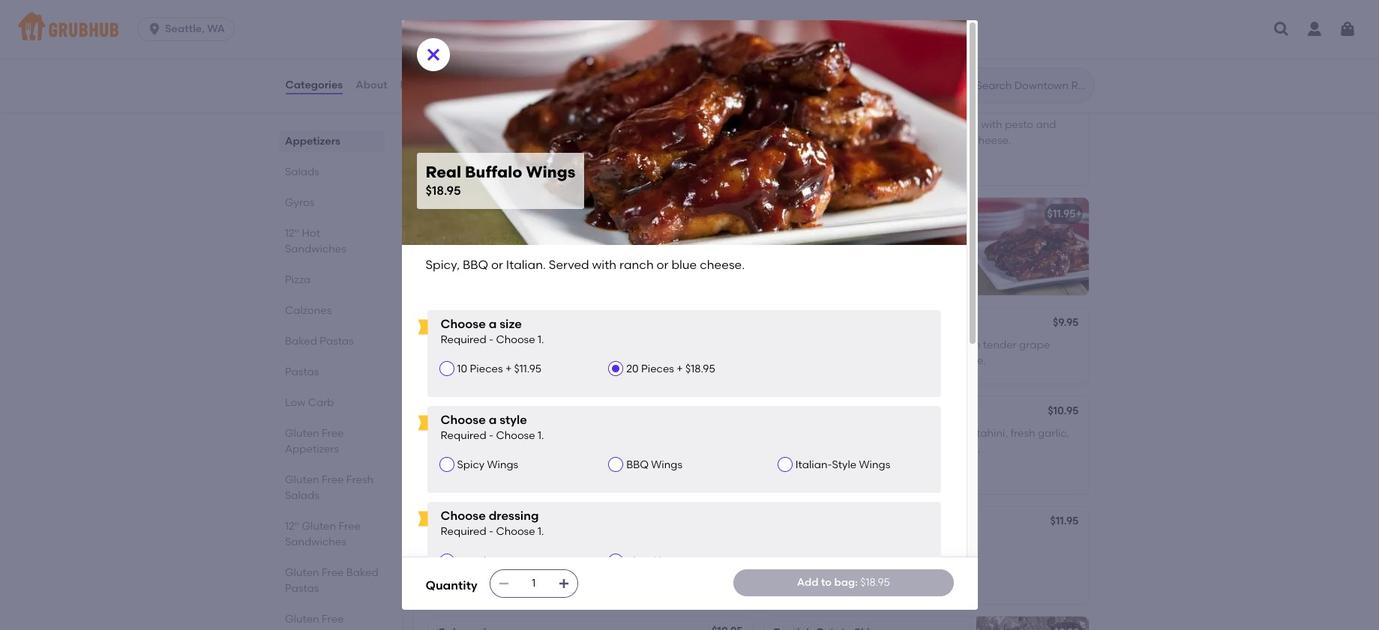 Task type: locate. For each thing, give the bounding box(es) containing it.
feta cheese and spinach baked inside a flaky phylo dough.
[[438, 428, 600, 456]]

0 vertical spatial spicy,
[[774, 229, 804, 242]]

bread for pesto bread
[[805, 98, 836, 110]]

0 horizontal spatial buffalo
[[465, 163, 523, 182]]

tahini,
[[977, 428, 1008, 441]]

pepperoncini
[[500, 584, 568, 597]]

and
[[1036, 119, 1057, 132], [530, 134, 550, 147], [895, 134, 916, 147], [495, 244, 516, 257], [811, 339, 832, 352], [484, 407, 505, 419], [502, 428, 522, 441], [835, 443, 855, 456], [459, 517, 479, 530], [438, 599, 458, 612]]

2 - from the top
[[489, 430, 494, 443]]

pieces down the herb-
[[820, 355, 853, 367]]

pastas inside the gluten free baked pastas
[[285, 583, 319, 596]]

add
[[797, 577, 819, 590]]

free down the gluten free baked pastas
[[321, 614, 344, 626]]

12" down gyros
[[285, 227, 299, 240]]

lemon
[[774, 443, 806, 456]]

+
[[1076, 96, 1082, 109], [740, 98, 746, 110], [740, 208, 746, 221], [1076, 208, 1083, 221], [506, 363, 512, 376], [677, 363, 683, 376]]

of
[[461, 149, 471, 162], [461, 260, 471, 272], [543, 339, 553, 352], [903, 355, 913, 367], [876, 428, 886, 441], [875, 538, 885, 551]]

tzatziki inside lemon and herb-infused rice enclosed in tender grape leaves, 6 pieces with side of tzatziki sauce.
[[916, 355, 951, 367]]

12" down gluten free fresh salads
[[285, 521, 299, 533]]

2 vertical spatial $18.95
[[861, 577, 891, 590]]

0 horizontal spatial garlic,
[[462, 134, 493, 147]]

- inside "choose a style required - choose 1."
[[489, 430, 494, 443]]

Search Downtown Romio's Pizza and Pasta search field
[[975, 79, 1090, 93]]

pizza
[[285, 274, 310, 287]]

sandwiches up pizza
[[285, 243, 346, 256]]

gluten inside gluten free pastas
[[285, 614, 319, 626]]

search icon image
[[952, 77, 970, 95]]

gluten free pastas
[[285, 614, 344, 631]]

pastas down the gluten free baked pastas
[[285, 629, 319, 631]]

and inside organic garlic bread topped with mozzarella and parmesan with a side of marinara sauce.
[[495, 244, 516, 257]]

salads up gyros
[[285, 166, 319, 179]]

side down infused
[[880, 355, 901, 367]]

dolmades,
[[567, 553, 621, 566]]

2 sandwiches from the top
[[285, 536, 346, 549]]

1 vertical spatial spicy, bbq or italian. served with ranch or blue cheese.
[[426, 258, 745, 272]]

1 vertical spatial garlic,
[[1038, 428, 1070, 441]]

pastas up gluten free pastas
[[285, 583, 319, 596]]

appetizers down 'categories' button
[[285, 135, 340, 148]]

gluten down gluten free appetizers
[[285, 474, 319, 487]]

sandwiches up the gluten free baked pastas
[[285, 536, 346, 549]]

2 french from the left
[[859, 119, 894, 132]]

12" for 12" hot sandwiches
[[285, 227, 299, 240]]

0 horizontal spatial seasoned
[[553, 119, 602, 132]]

baked pastas
[[285, 335, 354, 348]]

pieces for 10 pieces
[[470, 363, 503, 376]]

real for real buffalo wings
[[774, 208, 797, 221]]

1 12" from the top
[[285, 227, 299, 240]]

choose down dressing
[[496, 526, 535, 539]]

1 horizontal spatial bbq
[[627, 460, 649, 472]]

seattle, wa
[[165, 23, 225, 35]]

0 horizontal spatial dressing
[[493, 556, 536, 568]]

1 horizontal spatial 10
[[457, 363, 468, 376]]

gluten down low
[[285, 428, 319, 440]]

with inside lemon and herb-infused rice enclosed in tender grape leaves, 6 pieces with side of tzatziki sauce.
[[856, 355, 877, 367]]

1 horizontal spatial $18.95
[[686, 363, 716, 376]]

10 for 10 pieces with a side of marinara sauce.
[[438, 339, 448, 352]]

10 for 10 pieces + $11.95
[[457, 363, 468, 376]]

organic down garlic
[[438, 119, 479, 132]]

1 horizontal spatial buffalo
[[799, 208, 836, 221]]

bread
[[519, 119, 550, 132], [896, 119, 927, 132], [513, 229, 544, 242]]

seasoned inside organic french bread seasoned with garlic, butter and spices with a side of marinara sauce.
[[553, 119, 602, 132]]

1. inside choose a size required - choose 1.
[[538, 334, 544, 347]]

2 organic from the top
[[438, 229, 479, 242]]

12" inside 12" gluten free sandwiches
[[285, 521, 299, 533]]

1 required from the top
[[441, 334, 487, 347]]

dough.
[[536, 443, 572, 456]]

$11.95 for $11.95
[[1051, 515, 1079, 528]]

size
[[500, 317, 522, 331]]

2 vertical spatial 1.
[[538, 526, 544, 539]]

french right organic
[[859, 119, 894, 132]]

cheese for cheese bread
[[438, 208, 477, 221]]

required up inside
[[441, 430, 487, 443]]

gluten
[[285, 428, 319, 440], [285, 474, 319, 487], [302, 521, 336, 533], [285, 567, 319, 580], [285, 614, 319, 626]]

1 horizontal spatial seasoned
[[930, 119, 979, 132]]

butter
[[496, 134, 527, 147]]

$18.95 for to
[[861, 577, 891, 590]]

oil
[[883, 443, 895, 456]]

svg image
[[1273, 20, 1291, 38], [424, 46, 442, 64], [498, 578, 510, 590], [558, 578, 570, 590]]

required down the cheese sticks
[[441, 334, 487, 347]]

bread for cheese bread
[[479, 208, 510, 221]]

0 vertical spatial italian.
[[844, 229, 879, 242]]

0 horizontal spatial tzatziki
[[542, 599, 577, 612]]

mozzarella down garlic
[[438, 244, 493, 257]]

- left dish
[[489, 526, 494, 539]]

and inside a delicious dish with tiropeta, spanakopeta, meatballs, dolmades, feta cheese, greek olives, tomatoes, cucumbers, pepperoncini peppers and our homemade tzatziki sauce.
[[438, 599, 458, 612]]

$18.95 up cheese bread on the top left of the page
[[426, 184, 461, 198]]

free down carb
[[321, 428, 344, 440]]

appetizers inside gluten free appetizers
[[285, 443, 339, 456]]

side down garlic
[[438, 149, 459, 162]]

1 vertical spatial cheese
[[438, 318, 477, 331]]

salads up 12" gluten free sandwiches
[[285, 490, 319, 503]]

2 vertical spatial appetizers
[[285, 443, 339, 456]]

bread for pesto bread
[[519, 119, 550, 132]]

a left rich,
[[774, 428, 781, 441]]

cheese right the blue
[[651, 556, 690, 568]]

0 horizontal spatial cheese.
[[700, 258, 745, 272]]

free down 12" gluten free sandwiches
[[321, 567, 344, 580]]

free
[[321, 428, 344, 440], [321, 474, 344, 487], [338, 521, 360, 533], [321, 567, 344, 580], [321, 614, 344, 626]]

real inside the real buffalo wings $18.95
[[426, 163, 461, 182]]

appetizers down see details button
[[426, 53, 512, 71]]

required inside "choose a style required - choose 1."
[[441, 430, 487, 443]]

seasoned
[[553, 119, 602, 132], [930, 119, 979, 132]]

of inside organic garlic bread topped with mozzarella and parmesan with a side of marinara sauce.
[[461, 260, 471, 272]]

side down size
[[520, 339, 540, 352]]

1. inside "choose a style required - choose 1."
[[538, 430, 544, 443]]

spicy,
[[774, 229, 804, 242], [426, 258, 460, 272]]

a inside "choose a style required - choose 1."
[[489, 413, 497, 427]]

buffalo inside the real buffalo wings $18.95
[[465, 163, 523, 182]]

1 horizontal spatial mozzarella
[[838, 134, 893, 147]]

1. up dough.
[[538, 430, 544, 443]]

parmesan
[[918, 134, 970, 147], [518, 244, 570, 257]]

2 12" from the top
[[285, 521, 299, 533]]

side up bag:
[[852, 538, 873, 551]]

a inside a rich, earthy puree of garbanzo beans, tahini, fresh garlic, lemon juice and olive oil served with pita.
[[774, 428, 781, 441]]

spicy, bbq or italian. served with ranch or blue cheese.
[[774, 229, 940, 257], [426, 258, 745, 272]]

1 horizontal spatial spicy,
[[774, 229, 804, 242]]

choose a size required - choose 1.
[[441, 317, 544, 347]]

bread up organic
[[805, 98, 836, 110]]

- up flaky
[[489, 430, 494, 443]]

2 vertical spatial -
[[489, 526, 494, 539]]

1 horizontal spatial french
[[859, 119, 894, 132]]

hot down gyros
[[302, 227, 320, 240]]

tiropeta and spanakopeta image
[[640, 397, 753, 494]]

- inside choose a size required - choose 1.
[[489, 334, 494, 347]]

20
[[627, 363, 639, 376]]

required
[[441, 334, 487, 347], [441, 430, 487, 443], [441, 526, 487, 539]]

0 horizontal spatial bbq
[[463, 258, 489, 272]]

1 horizontal spatial cheese.
[[844, 244, 883, 257]]

1 horizontal spatial italian.
[[844, 229, 879, 242]]

pieces
[[470, 363, 503, 376], [641, 363, 674, 376]]

required up spanakopeta,
[[441, 526, 487, 539]]

0 vertical spatial served
[[881, 229, 916, 242]]

garlic, inside organic french bread seasoned with garlic, butter and spices with a side of marinara sauce.
[[462, 134, 493, 147]]

1 vertical spatial mozzarella
[[438, 244, 493, 257]]

1 horizontal spatial served
[[881, 229, 916, 242]]

tzatziki
[[916, 355, 951, 367], [542, 599, 577, 612]]

tender
[[983, 339, 1017, 352]]

1 horizontal spatial spicy, bbq or italian. served with ranch or blue cheese.
[[774, 229, 940, 257]]

low carb
[[285, 397, 334, 410]]

french up butter
[[482, 119, 517, 132]]

baked
[[285, 335, 317, 348], [346, 567, 378, 580]]

french inside toasted organic french bread seasoned with pesto and topped with mozzarella and parmesan cheese.
[[859, 119, 894, 132]]

2 dressing from the left
[[692, 556, 736, 568]]

required for choose a size
[[441, 334, 487, 347]]

1 vertical spatial -
[[489, 430, 494, 443]]

1 vertical spatial 10
[[457, 363, 468, 376]]

details
[[462, 14, 497, 27]]

real
[[426, 163, 461, 182], [774, 208, 797, 221]]

flaky
[[479, 443, 503, 456]]

free inside gluten free pastas
[[321, 614, 344, 626]]

french
[[482, 119, 517, 132], [859, 119, 894, 132]]

1 vertical spatial organic
[[438, 229, 479, 242]]

appetizers up gluten free fresh salads
[[285, 443, 339, 456]]

marinara inside organic french bread seasoned with garlic, butter and spices with a side of marinara sauce.
[[474, 149, 521, 162]]

organic
[[438, 119, 479, 132], [438, 229, 479, 242]]

2 salads from the top
[[285, 490, 319, 503]]

pieces down the cheese sticks
[[451, 339, 484, 352]]

free inside gluten free fresh salads
[[321, 474, 344, 487]]

0 horizontal spatial french
[[482, 119, 517, 132]]

0 vertical spatial a
[[774, 428, 781, 441]]

0 horizontal spatial hot
[[302, 227, 320, 240]]

1 vertical spatial ranch
[[620, 258, 654, 272]]

italian.
[[844, 229, 879, 242], [506, 258, 546, 272]]

10
[[438, 339, 448, 352], [457, 363, 468, 376]]

gluten down 12" gluten free sandwiches
[[285, 567, 319, 580]]

0 vertical spatial real
[[426, 163, 461, 182]]

1 vertical spatial 12"
[[285, 521, 299, 533]]

romio's potato skins image
[[976, 617, 1089, 631]]

choose up the delicious
[[441, 509, 486, 524]]

1 1. from the top
[[538, 334, 544, 347]]

0 horizontal spatial italian.
[[506, 258, 546, 272]]

marinara inside organic garlic bread topped with mozzarella and parmesan with a side of marinara sauce.
[[474, 260, 521, 272]]

1 horizontal spatial baked
[[346, 567, 378, 580]]

10 down the cheese sticks
[[438, 339, 448, 352]]

a inside organic garlic bread topped with mozzarella and parmesan with a side of marinara sauce.
[[596, 244, 603, 257]]

1 horizontal spatial hot
[[438, 517, 456, 530]]

seattle,
[[165, 23, 205, 35]]

choose dressing required - choose 1.
[[441, 509, 544, 539]]

free left 'fresh'
[[321, 474, 344, 487]]

2 1. from the top
[[538, 430, 544, 443]]

1 vertical spatial $18.95
[[686, 363, 716, 376]]

baked down 12" gluten free sandwiches
[[346, 567, 378, 580]]

delicious
[[448, 538, 493, 551]]

choose left size
[[441, 317, 486, 331]]

$10.95
[[1048, 405, 1079, 418], [713, 407, 744, 419]]

0 vertical spatial hot
[[302, 227, 320, 240]]

$18.95 inside the real buffalo wings $18.95
[[426, 184, 461, 198]]

topped down toasted
[[774, 134, 811, 147]]

seasoned down search icon
[[930, 119, 979, 132]]

and inside a rich, earthy puree of garbanzo beans, tahini, fresh garlic, lemon juice and olive oil served with pita.
[[835, 443, 855, 456]]

$6.95 +
[[1049, 96, 1082, 109], [714, 208, 746, 221]]

garlic bread
[[438, 98, 503, 110]]

sandwiches
[[285, 243, 346, 256], [285, 536, 346, 549]]

see
[[441, 14, 460, 27]]

1 vertical spatial blue
[[672, 258, 697, 272]]

10 up tiropeta
[[457, 363, 468, 376]]

italian. down garlic
[[506, 258, 546, 272]]

0 vertical spatial -
[[489, 334, 494, 347]]

herb-
[[834, 339, 862, 352]]

$18.95 right 20 at the left bottom of page
[[686, 363, 716, 376]]

or
[[831, 229, 841, 242], [806, 244, 817, 257], [491, 258, 503, 272], [657, 258, 669, 272]]

0 vertical spatial blue
[[819, 244, 841, 257]]

$18.95
[[426, 184, 461, 198], [686, 363, 716, 376], [861, 577, 891, 590]]

1 vertical spatial bbq
[[463, 258, 489, 272]]

3 1. from the top
[[538, 526, 544, 539]]

0 vertical spatial bbq
[[806, 229, 828, 242]]

0 vertical spatial 1.
[[538, 334, 544, 347]]

baked down calzones
[[285, 335, 317, 348]]

1. up the 10 pieces + $11.95
[[538, 334, 544, 347]]

garlic, left butter
[[462, 134, 493, 147]]

garlic, right fresh
[[1038, 428, 1070, 441]]

3 - from the top
[[489, 526, 494, 539]]

with inside a delicious dish with tiropeta, spanakopeta, meatballs, dolmades, feta cheese, greek olives, tomatoes, cucumbers, pepperoncini peppers and our homemade tzatziki sauce.
[[519, 538, 540, 551]]

tzatziki down enclosed
[[916, 355, 951, 367]]

0 horizontal spatial $18.95
[[426, 184, 461, 198]]

bbq
[[806, 229, 828, 242], [463, 258, 489, 272], [627, 460, 649, 472]]

0 horizontal spatial a
[[438, 538, 445, 551]]

mozzarella down organic
[[838, 134, 893, 147]]

1 seasoned from the left
[[553, 119, 602, 132]]

gluten inside gluten free fresh salads
[[285, 474, 319, 487]]

main navigation navigation
[[0, 0, 1380, 59]]

free down gluten free fresh salads
[[338, 521, 360, 533]]

organic down cheese bread on the top left of the page
[[438, 229, 479, 242]]

buffalo for real buffalo wings $18.95
[[465, 163, 523, 182]]

0 vertical spatial garlic,
[[462, 134, 493, 147]]

free inside gluten free appetizers
[[321, 428, 344, 440]]

0 horizontal spatial real
[[426, 163, 461, 182]]

a left the delicious
[[438, 538, 445, 551]]

pieces right 5 in the bottom of the page
[[783, 538, 816, 551]]

sauce. inside lemon and herb-infused rice enclosed in tender grape leaves, 6 pieces with side of tzatziki sauce.
[[953, 355, 987, 367]]

2 pieces from the left
[[641, 363, 674, 376]]

0 vertical spatial sandwiches
[[285, 243, 346, 256]]

0 vertical spatial parmesan
[[918, 134, 970, 147]]

spinach
[[525, 428, 565, 441]]

pieces down choose a size required - choose 1.
[[470, 363, 503, 376]]

$18.95 for pieces
[[686, 363, 716, 376]]

hot up the delicious
[[438, 517, 456, 530]]

12" inside 12" hot sandwiches
[[285, 227, 299, 240]]

0 horizontal spatial topped
[[547, 229, 584, 242]]

with inside 'spicy, bbq or italian. served with ranch or blue cheese.'
[[919, 229, 940, 242]]

seasoned up spices
[[553, 119, 602, 132]]

hot and cold dish image
[[640, 507, 753, 605]]

required inside 'choose dressing required - choose 1.'
[[441, 526, 487, 539]]

1 vertical spatial sandwiches
[[285, 536, 346, 549]]

of inside a rich, earthy puree of garbanzo beans, tahini, fresh garlic, lemon juice and olive oil served with pita.
[[876, 428, 886, 441]]

$6.95
[[1049, 96, 1076, 109], [714, 208, 740, 221]]

parmesan inside toasted organic french bread seasoned with pesto and topped with mozzarella and parmesan cheese.
[[918, 134, 970, 147]]

spices
[[552, 134, 584, 147]]

bread up garlic
[[479, 208, 510, 221]]

svg image inside main navigation navigation
[[1273, 20, 1291, 38]]

spicy, down "real buffalo wings"
[[774, 229, 804, 242]]

1 pieces from the left
[[470, 363, 503, 376]]

0 horizontal spatial $6.95
[[714, 208, 740, 221]]

pastas
[[319, 335, 354, 348], [285, 366, 319, 379], [285, 583, 319, 596], [285, 629, 319, 631]]

free inside the gluten free baked pastas
[[321, 567, 344, 580]]

1 french from the left
[[482, 119, 517, 132]]

1 horizontal spatial pieces
[[641, 363, 674, 376]]

0 vertical spatial ranch
[[774, 244, 804, 257]]

$18.95 right bag:
[[861, 577, 891, 590]]

puree
[[844, 428, 873, 441]]

topped right garlic
[[547, 229, 584, 242]]

0 vertical spatial baked
[[285, 335, 317, 348]]

3 required from the top
[[441, 526, 487, 539]]

0 vertical spatial cheese.
[[973, 134, 1012, 147]]

gluten inside gluten free appetizers
[[285, 428, 319, 440]]

1 horizontal spatial $6.95
[[1049, 96, 1076, 109]]

side
[[438, 149, 459, 162], [438, 260, 459, 272], [520, 339, 540, 352], [880, 355, 901, 367], [852, 538, 873, 551]]

cheese
[[463, 428, 500, 441]]

1 horizontal spatial tzatziki
[[916, 355, 951, 367]]

bread inside organic garlic bread topped with mozzarella and parmesan with a side of marinara sauce.
[[513, 229, 544, 242]]

spicy, down cheese bread on the top left of the page
[[426, 258, 460, 272]]

1. for size
[[538, 334, 544, 347]]

2 horizontal spatial cheese.
[[973, 134, 1012, 147]]

side down cheese bread on the top left of the page
[[438, 260, 459, 272]]

2 horizontal spatial $18.95
[[861, 577, 891, 590]]

mozzarella
[[838, 134, 893, 147], [438, 244, 493, 257]]

dressing
[[489, 509, 539, 524]]

$10.95 down grape
[[1048, 405, 1079, 418]]

2 vertical spatial pieces
[[783, 538, 816, 551]]

a
[[611, 134, 618, 147], [596, 244, 603, 257], [489, 317, 497, 331], [510, 339, 517, 352], [489, 413, 497, 427], [470, 443, 477, 456], [842, 538, 849, 551]]

bread right garlic
[[472, 98, 503, 110]]

bread inside organic french bread seasoned with garlic, butter and spices with a side of marinara sauce.
[[519, 119, 550, 132]]

0 horizontal spatial mozzarella
[[438, 244, 493, 257]]

svg image
[[1339, 20, 1357, 38], [147, 22, 162, 37]]

5 pieces with a side of marinara sauce.
[[774, 538, 971, 551]]

2 seasoned from the left
[[930, 119, 979, 132]]

1 sandwiches from the top
[[285, 243, 346, 256]]

0 vertical spatial cheese
[[438, 208, 477, 221]]

1 horizontal spatial garlic,
[[1038, 428, 1070, 441]]

gluten inside the gluten free baked pastas
[[285, 567, 319, 580]]

0 horizontal spatial served
[[549, 258, 589, 272]]

1. right dish
[[538, 526, 544, 539]]

gluten down gluten free fresh salads
[[302, 521, 336, 533]]

5
[[774, 538, 780, 551]]

gluten down the gluten free baked pastas
[[285, 614, 319, 626]]

homemade
[[480, 599, 539, 612]]

italian. inside 'spicy, bbq or italian. served with ranch or blue cheese.'
[[844, 229, 879, 242]]

cheese down the real buffalo wings $18.95 at the left top
[[438, 208, 477, 221]]

- down the sticks
[[489, 334, 494, 347]]

add to bag: $18.95
[[797, 577, 891, 590]]

required inside choose a size required - choose 1.
[[441, 334, 487, 347]]

pieces for 5
[[783, 538, 816, 551]]

a for a delicious dish with tiropeta, spanakopeta, meatballs, dolmades, feta cheese, greek olives, tomatoes, cucumbers, pepperoncini peppers and our homemade tzatziki sauce.
[[438, 538, 445, 551]]

served inside 'spicy, bbq or italian. served with ranch or blue cheese.'
[[881, 229, 916, 242]]

1 organic from the top
[[438, 119, 479, 132]]

0 vertical spatial 10
[[438, 339, 448, 352]]

rice
[[902, 339, 921, 352]]

2 vertical spatial required
[[441, 526, 487, 539]]

- for style
[[489, 430, 494, 443]]

wings inside the real buffalo wings $18.95
[[526, 163, 576, 182]]

choose up phylo
[[496, 430, 535, 443]]

buffalo for real buffalo wings
[[799, 208, 836, 221]]

1 horizontal spatial topped
[[774, 134, 811, 147]]

choose up feta
[[441, 413, 486, 427]]

bbq wings
[[627, 460, 683, 472]]

0 vertical spatial spicy, bbq or italian. served with ranch or blue cheese.
[[774, 229, 940, 257]]

organic inside organic garlic bread topped with mozzarella and parmesan with a side of marinara sauce.
[[438, 229, 479, 242]]

$10.95 left hummus
[[713, 407, 744, 419]]

0 horizontal spatial parmesan
[[518, 244, 570, 257]]

pieces right 20 at the left bottom of page
[[641, 363, 674, 376]]

organic inside organic french bread seasoned with garlic, butter and spices with a side of marinara sauce.
[[438, 119, 479, 132]]

see details
[[441, 14, 497, 27]]

2 horizontal spatial pieces
[[820, 355, 853, 367]]

0 vertical spatial buffalo
[[465, 163, 523, 182]]

- inside 'choose dressing required - choose 1.'
[[489, 526, 494, 539]]

2 vertical spatial cheese
[[651, 556, 690, 568]]

a inside a delicious dish with tiropeta, spanakopeta, meatballs, dolmades, feta cheese, greek olives, tomatoes, cucumbers, pepperoncini peppers and our homemade tzatziki sauce.
[[438, 538, 445, 551]]

italian. down "real buffalo wings"
[[844, 229, 879, 242]]

0 vertical spatial $6.95 +
[[1049, 96, 1082, 109]]

1 horizontal spatial svg image
[[1339, 20, 1357, 38]]

2 vertical spatial $11.95
[[1051, 515, 1079, 528]]

2 required from the top
[[441, 430, 487, 443]]

organic for mozzarella
[[438, 229, 479, 242]]

juice
[[808, 443, 832, 456]]

cheese left the sticks
[[438, 318, 477, 331]]

tzatziki down pepperoncini
[[542, 599, 577, 612]]

side inside organic french bread seasoned with garlic, butter and spices with a side of marinara sauce.
[[438, 149, 459, 162]]

1 vertical spatial required
[[441, 430, 487, 443]]

1 - from the top
[[489, 334, 494, 347]]

1 vertical spatial parmesan
[[518, 244, 570, 257]]

0 horizontal spatial blue
[[672, 258, 697, 272]]

1. for style
[[538, 430, 544, 443]]



Task type: describe. For each thing, give the bounding box(es) containing it.
required for choose a style
[[441, 430, 487, 443]]

pesto
[[1005, 119, 1034, 132]]

free for baked
[[321, 567, 344, 580]]

12" gluten free sandwiches
[[285, 521, 360, 549]]

dish
[[495, 538, 516, 551]]

1 horizontal spatial $10.95
[[1048, 405, 1079, 418]]

in
[[972, 339, 981, 352]]

side inside lemon and herb-infused rice enclosed in tender grape leaves, 6 pieces with side of tzatziki sauce.
[[880, 355, 901, 367]]

12" hot sandwiches
[[285, 227, 346, 256]]

tiropeta and spanakopeta
[[438, 407, 577, 419]]

garbanzo
[[889, 428, 938, 441]]

pieces inside lemon and herb-infused rice enclosed in tender grape leaves, 6 pieces with side of tzatziki sauce.
[[820, 355, 853, 367]]

categories button
[[285, 59, 344, 113]]

cucumbers,
[[438, 584, 498, 597]]

greek
[[503, 569, 533, 581]]

gluten for gluten free appetizers
[[285, 428, 319, 440]]

wings for real buffalo wings $18.95
[[526, 163, 576, 182]]

1 horizontal spatial blue
[[819, 244, 841, 257]]

garlic, inside a rich, earthy puree of garbanzo beans, tahini, fresh garlic, lemon juice and olive oil served with pita.
[[1038, 428, 1070, 441]]

$5.95
[[714, 98, 740, 110]]

low
[[285, 397, 305, 410]]

parmesan inside organic garlic bread topped with mozzarella and parmesan with a side of marinara sauce.
[[518, 244, 570, 257]]

gluten free appetizers
[[285, 428, 344, 456]]

sauce. inside a delicious dish with tiropeta, spanakopeta, meatballs, dolmades, feta cheese, greek olives, tomatoes, cucumbers, pepperoncini peppers and our homemade tzatziki sauce.
[[579, 599, 613, 612]]

italian-style wings
[[796, 460, 891, 472]]

wings for real buffalo wings
[[839, 208, 871, 221]]

gluten for gluten free pastas
[[285, 614, 319, 626]]

20 pieces + $18.95
[[627, 363, 716, 376]]

0 vertical spatial appetizers
[[426, 53, 512, 71]]

italian-
[[796, 460, 832, 472]]

salads inside gluten free fresh salads
[[285, 490, 319, 503]]

1 salads from the top
[[285, 166, 319, 179]]

pesto
[[774, 98, 803, 110]]

and inside lemon and herb-infused rice enclosed in tender grape leaves, 6 pieces with side of tzatziki sauce.
[[811, 339, 832, 352]]

1 dressing from the left
[[493, 556, 536, 568]]

calzones
[[285, 305, 331, 317]]

1 vertical spatial served
[[549, 258, 589, 272]]

bread for garlic bread
[[472, 98, 503, 110]]

beans,
[[940, 428, 974, 441]]

gluten free fresh salads
[[285, 474, 373, 503]]

about button
[[355, 59, 388, 113]]

baked
[[568, 428, 600, 441]]

sauce. inside organic garlic bread topped with mozzarella and parmesan with a side of marinara sauce.
[[524, 260, 557, 272]]

phylo
[[506, 443, 534, 456]]

grape
[[1020, 339, 1050, 352]]

french inside organic french bread seasoned with garlic, butter and spices with a side of marinara sauce.
[[482, 119, 517, 132]]

a rich, earthy puree of garbanzo beans, tahini, fresh garlic, lemon juice and olive oil served with pita.
[[774, 428, 1070, 456]]

cheese bread image
[[640, 198, 753, 296]]

1 vertical spatial $6.95
[[714, 208, 740, 221]]

about
[[356, 79, 388, 91]]

0 horizontal spatial $6.95 +
[[714, 208, 746, 221]]

pastas down calzones
[[319, 335, 354, 348]]

choose down size
[[496, 334, 535, 347]]

wings for italian-style wings
[[859, 460, 891, 472]]

pieces for 20 pieces
[[641, 363, 674, 376]]

free for fresh
[[321, 474, 344, 487]]

baked inside the gluten free baked pastas
[[346, 567, 378, 580]]

mozzarella inside toasted organic french bread seasoned with pesto and topped with mozzarella and parmesan cheese.
[[838, 134, 893, 147]]

see details button
[[441, 7, 497, 34]]

seasoned inside toasted organic french bread seasoned with pesto and topped with mozzarella and parmesan cheese.
[[930, 119, 979, 132]]

1 vertical spatial hot
[[438, 517, 456, 530]]

side inside organic garlic bread topped with mozzarella and parmesan with a side of marinara sauce.
[[438, 260, 459, 272]]

garlic
[[438, 98, 469, 110]]

carb
[[308, 397, 334, 410]]

gluten free baked pastas
[[285, 567, 378, 596]]

reviews button
[[400, 59, 443, 113]]

organic french bread seasoned with garlic, butter and spices with a side of marinara sauce.
[[438, 119, 618, 162]]

svg image inside seattle, wa button
[[147, 22, 162, 37]]

a inside choose a size required - choose 1.
[[489, 317, 497, 331]]

free for appetizers
[[321, 428, 344, 440]]

tzatziki inside a delicious dish with tiropeta, spanakopeta, meatballs, dolmades, feta cheese, greek olives, tomatoes, cucumbers, pepperoncini peppers and our homemade tzatziki sauce.
[[542, 599, 577, 612]]

pastas up low
[[285, 366, 319, 379]]

1 vertical spatial italian.
[[506, 258, 546, 272]]

$9.95
[[1053, 317, 1079, 329]]

spicy
[[457, 460, 485, 472]]

style
[[832, 460, 857, 472]]

with inside a rich, earthy puree of garbanzo beans, tahini, fresh garlic, lemon juice and olive oil served with pita.
[[934, 443, 955, 456]]

1. inside 'choose dressing required - choose 1.'
[[538, 526, 544, 539]]

organic
[[817, 119, 856, 132]]

dish
[[509, 517, 531, 530]]

hot inside 12" hot sandwiches
[[302, 227, 320, 240]]

and inside organic french bread seasoned with garlic, butter and spices with a side of marinara sauce.
[[530, 134, 550, 147]]

1 vertical spatial $11.95
[[514, 363, 542, 376]]

leaves,
[[774, 355, 809, 367]]

garlic bread image
[[640, 88, 753, 185]]

0 horizontal spatial $10.95
[[713, 407, 744, 419]]

choose a style required - choose 1.
[[441, 413, 544, 443]]

spanakopeta,
[[438, 553, 508, 566]]

wa
[[207, 23, 225, 35]]

gluten for gluten free baked pastas
[[285, 567, 319, 580]]

infused
[[862, 339, 899, 352]]

mozzarella inside organic garlic bread topped with mozzarella and parmesan with a side of marinara sauce.
[[438, 244, 493, 257]]

topped inside organic garlic bread topped with mozzarella and parmesan with a side of marinara sauce.
[[547, 229, 584, 242]]

0 horizontal spatial ranch
[[620, 258, 654, 272]]

6
[[811, 355, 818, 367]]

fresh
[[1011, 428, 1036, 441]]

$18.95 for buffalo
[[426, 184, 461, 198]]

bread for real buffalo wings
[[513, 229, 544, 242]]

categories
[[285, 79, 343, 91]]

cheese sticks
[[438, 318, 510, 331]]

10 pieces with a side of marinara sauce.
[[438, 339, 639, 352]]

of inside lemon and herb-infused rice enclosed in tender grape leaves, 6 pieces with side of tzatziki sauce.
[[903, 355, 913, 367]]

ranch dressing
[[457, 556, 536, 568]]

hummus
[[774, 407, 819, 419]]

and inside feta cheese and spinach baked inside a flaky phylo dough.
[[502, 428, 522, 441]]

gluten inside 12" gluten free sandwiches
[[302, 521, 336, 533]]

pieces for 10
[[451, 339, 484, 352]]

2 vertical spatial cheese.
[[700, 258, 745, 272]]

garlic
[[482, 229, 511, 242]]

- for size
[[489, 334, 494, 347]]

$11.95 for $11.95 +
[[1048, 208, 1076, 221]]

1 horizontal spatial $6.95 +
[[1049, 96, 1082, 109]]

blue
[[627, 556, 649, 568]]

Input item quantity number field
[[517, 571, 550, 598]]

0 horizontal spatial spicy,
[[426, 258, 460, 272]]

style
[[500, 413, 527, 427]]

real buffalo wings image
[[976, 198, 1089, 296]]

free for pastas
[[321, 614, 344, 626]]

cheese,
[[461, 569, 500, 581]]

1 vertical spatial appetizers
[[285, 135, 340, 148]]

to
[[821, 577, 832, 590]]

hot and cold dish
[[438, 517, 531, 530]]

feta
[[438, 428, 461, 441]]

peppers
[[571, 584, 613, 597]]

quantity
[[426, 580, 478, 594]]

tiropeta,
[[543, 538, 586, 551]]

real for real buffalo wings $18.95
[[426, 163, 461, 182]]

2 vertical spatial bbq
[[627, 460, 649, 472]]

cheese. inside toasted organic french bread seasoned with pesto and topped with mozzarella and parmesan cheese.
[[973, 134, 1012, 147]]

real buffalo wings
[[774, 208, 871, 221]]

bread inside toasted organic french bread seasoned with pesto and topped with mozzarella and parmesan cheese.
[[896, 119, 927, 132]]

ranch inside 'spicy, bbq or italian. served with ranch or blue cheese.'
[[774, 244, 804, 257]]

sandwiches inside 12" gluten free sandwiches
[[285, 536, 346, 549]]

organic for garlic,
[[438, 119, 479, 132]]

a inside organic french bread seasoned with garlic, butter and spices with a side of marinara sauce.
[[611, 134, 618, 147]]

sauce. inside organic french bread seasoned with garlic, butter and spices with a side of marinara sauce.
[[524, 149, 557, 162]]

cheese for cheese sticks
[[438, 318, 477, 331]]

inside
[[438, 443, 467, 456]]

feta
[[438, 569, 458, 581]]

lemon and herb-infused rice enclosed in tender grape leaves, 6 pieces with side of tzatziki sauce.
[[774, 339, 1050, 367]]

blue cheese dressing
[[627, 556, 736, 568]]

of inside organic french bread seasoned with garlic, butter and spices with a side of marinara sauce.
[[461, 149, 471, 162]]

free inside 12" gluten free sandwiches
[[338, 521, 360, 533]]

topped inside toasted organic french bread seasoned with pesto and topped with mozzarella and parmesan cheese.
[[774, 134, 811, 147]]

lemon
[[774, 339, 809, 352]]

tomatoes,
[[569, 569, 621, 581]]

cheese bread
[[438, 208, 510, 221]]

2 horizontal spatial bbq
[[806, 229, 828, 242]]

a inside feta cheese and spinach baked inside a flaky phylo dough.
[[470, 443, 477, 456]]

$11.95 +
[[1048, 208, 1083, 221]]

pastas inside gluten free pastas
[[285, 629, 319, 631]]

gluten for gluten free fresh salads
[[285, 474, 319, 487]]

sticks
[[479, 318, 510, 331]]

toasted
[[774, 119, 815, 132]]

ranch
[[457, 556, 490, 568]]

12" for 12" gluten free sandwiches
[[285, 521, 299, 533]]

fresh
[[346, 474, 373, 487]]

0 vertical spatial $6.95
[[1049, 96, 1076, 109]]

earthy
[[808, 428, 841, 441]]

a for a rich, earthy puree of garbanzo beans, tahini, fresh garlic, lemon juice and olive oil served with pita.
[[774, 428, 781, 441]]



Task type: vqa. For each thing, say whether or not it's contained in the screenshot.
4.7 (49) at the top of page
no



